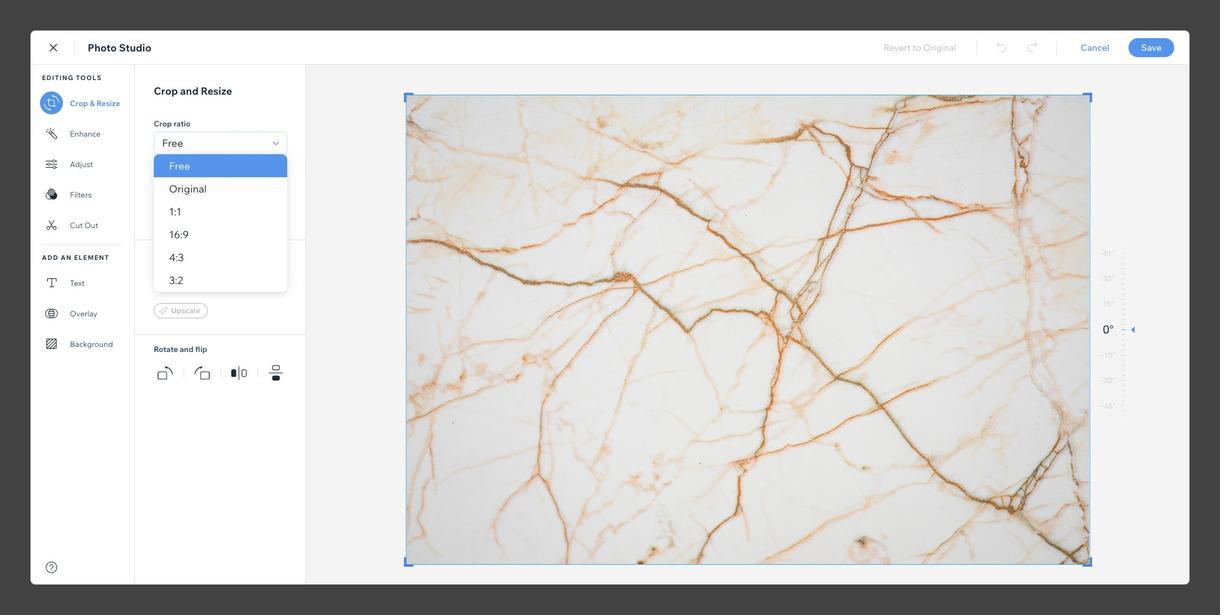 Task type: vqa. For each thing, say whether or not it's contained in the screenshot.
checkbox
no



Task type: locate. For each thing, give the bounding box(es) containing it.
categories
[[9, 269, 48, 278]]

menu containing add
[[0, 72, 57, 446]]

notes
[[1167, 77, 1192, 89]]

seo button
[[17, 187, 40, 225]]

save
[[990, 42, 1010, 53]]

preview button
[[1058, 43, 1091, 54]]

publish button
[[1110, 37, 1177, 58]]

tags button
[[17, 294, 40, 332]]

menu
[[0, 72, 57, 446]]

translate
[[12, 429, 44, 438]]

Add a Catchy Title text field
[[398, 118, 855, 141]]

categories button
[[9, 240, 48, 278]]

settings
[[13, 162, 43, 172]]



Task type: describe. For each thing, give the bounding box(es) containing it.
seo
[[20, 215, 36, 225]]

translate button
[[12, 400, 44, 438]]

notes button
[[1144, 74, 1195, 92]]

settings button
[[13, 133, 43, 172]]

back button
[[15, 42, 51, 53]]

monetize button
[[12, 347, 45, 385]]

tags
[[20, 322, 37, 332]]

marble te image
[[398, 208, 869, 531]]

add
[[21, 109, 36, 118]]

preview
[[1058, 43, 1091, 54]]

save button
[[974, 42, 1025, 53]]

publish
[[1128, 42, 1159, 53]]

back
[[31, 42, 51, 53]]

monetize
[[12, 376, 45, 385]]

add button
[[17, 80, 40, 118]]



